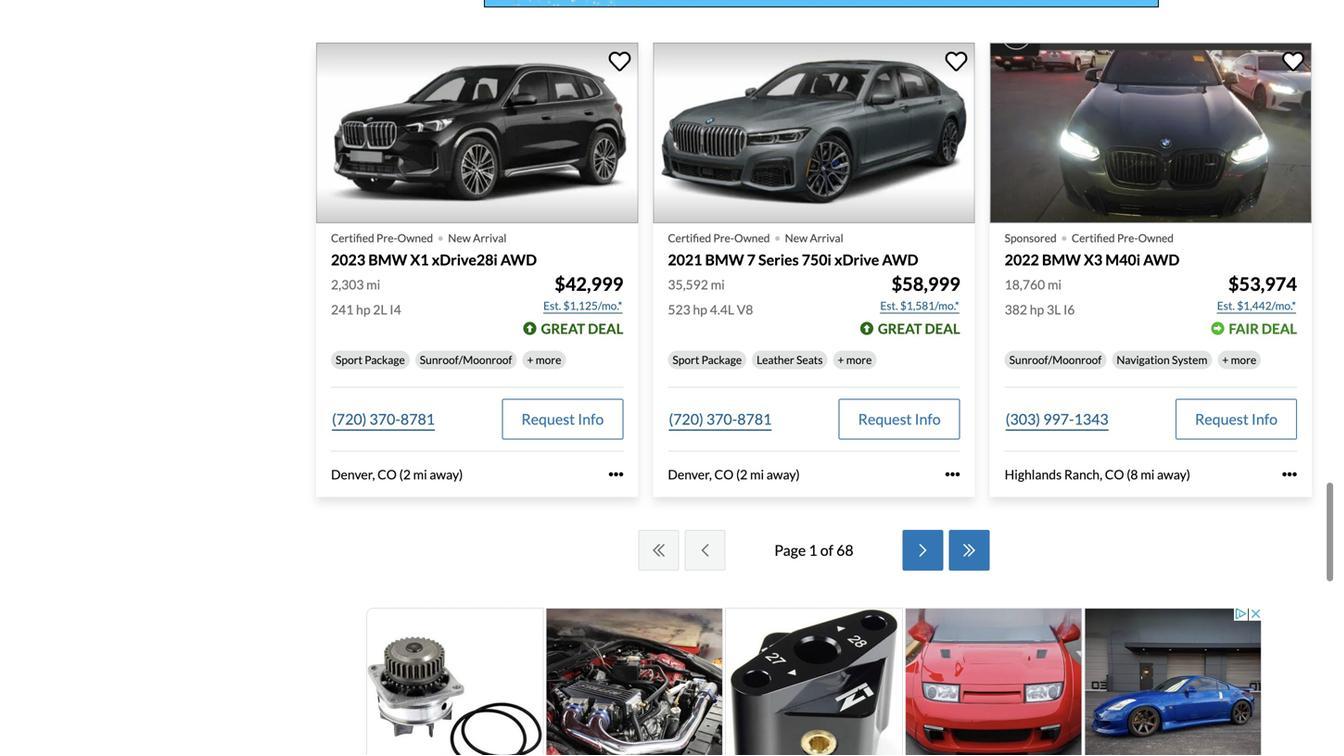 Task type: describe. For each thing, give the bounding box(es) containing it.
8781 for $58,999
[[738, 410, 772, 428]]

great for $42,999
[[541, 320, 586, 337]]

(720) 370-8781 for $58,999
[[669, 410, 772, 428]]

35,592 mi 523 hp 4.4l v8
[[668, 277, 754, 318]]

$53,974 est. $1,442/mo.*
[[1218, 273, 1298, 312]]

highlands
[[1005, 467, 1062, 483]]

+ more for $42,999
[[527, 353, 562, 367]]

awd inside "certified pre-owned · new arrival 2021 bmw 7 series 750i xdrive awd"
[[882, 251, 919, 269]]

page
[[775, 542, 806, 560]]

request info button for $42,999
[[502, 399, 624, 440]]

deal for $42,999
[[588, 320, 624, 337]]

2 sunroof/moonroof from the left
[[1010, 353, 1102, 367]]

v8
[[737, 302, 754, 318]]

2,303
[[331, 277, 364, 293]]

382
[[1005, 302, 1028, 318]]

gray 2022 bmw x3 m40i awd suv / crossover all-wheel drive automatic image
[[990, 42, 1312, 224]]

chevron left image
[[696, 543, 714, 558]]

· for $42,999
[[437, 220, 445, 253]]

750i
[[802, 251, 832, 269]]

1
[[809, 542, 818, 560]]

1343
[[1075, 410, 1109, 428]]

(720) 370-8781 button for $42,999
[[331, 399, 436, 440]]

certified pre-owned · new arrival 2023 bmw x1 xdrive28i awd
[[331, 220, 537, 269]]

18,760 mi 382 hp 3l i6
[[1005, 277, 1075, 318]]

chevron right image
[[914, 543, 933, 558]]

great for $58,999
[[878, 320, 923, 337]]

fair
[[1229, 320, 1260, 337]]

request for $58,999
[[859, 410, 912, 428]]

co for $58,999
[[715, 467, 734, 483]]

2021
[[668, 251, 703, 269]]

xdrive
[[835, 251, 880, 269]]

awd inside 'certified pre-owned · new arrival 2023 bmw x1 xdrive28i awd'
[[501, 251, 537, 269]]

request info for $58,999
[[859, 410, 941, 428]]

hp for $58,999
[[693, 302, 708, 318]]

i6
[[1064, 302, 1075, 318]]

est. $1,125/mo.* button
[[543, 297, 624, 315]]

(2 for $42,999
[[399, 467, 411, 483]]

(8
[[1127, 467, 1139, 483]]

denver, for $58,999
[[668, 467, 712, 483]]

est. $1,581/mo.* button
[[880, 297, 961, 315]]

info for $53,974
[[1252, 410, 1278, 428]]

arrival for $58,999
[[810, 232, 844, 245]]

denver, co (2 mi away) for $58,999
[[668, 467, 800, 483]]

mi inside the 2,303 mi 241 hp 2l i4
[[367, 277, 381, 293]]

more for $58,999
[[847, 353, 872, 367]]

0 vertical spatial advertisement region
[[484, 0, 1159, 7]]

$53,974
[[1229, 273, 1298, 295]]

+ for $58,999
[[838, 353, 844, 367]]

$1,442/mo.*
[[1238, 299, 1297, 312]]

gray 2021 bmw 7 series 750i xdrive awd sedan all-wheel drive automatic image
[[653, 42, 975, 224]]

3l
[[1047, 302, 1061, 318]]

navigation
[[1117, 353, 1170, 367]]

ellipsis h image for pre-
[[1283, 468, 1298, 482]]

away) for $58,999
[[767, 467, 800, 483]]

997-
[[1044, 410, 1075, 428]]

370- for $58,999
[[707, 410, 738, 428]]

co for $42,999
[[378, 467, 397, 483]]

(2 for $58,999
[[736, 467, 748, 483]]

sponsored
[[1005, 232, 1057, 245]]

2l
[[373, 302, 387, 318]]

(303) 997-1343
[[1006, 410, 1109, 428]]

2023
[[331, 251, 366, 269]]

denver, for $42,999
[[331, 467, 375, 483]]

hp for $42,999
[[356, 302, 371, 318]]

x3
[[1084, 251, 1103, 269]]

owned for $42,999
[[398, 232, 433, 245]]

(303)
[[1006, 410, 1041, 428]]

8781 for $42,999
[[401, 410, 435, 428]]

mi inside 35,592 mi 523 hp 4.4l v8
[[711, 277, 725, 293]]

certified pre-owned · new arrival 2021 bmw 7 series 750i xdrive awd
[[668, 220, 919, 269]]

+ more for $58,999
[[838, 353, 872, 367]]

18,760
[[1005, 277, 1046, 293]]

certified inside sponsored · certified pre-owned 2022 bmw x3 m40i awd
[[1072, 232, 1116, 245]]

sport for $42,999
[[336, 353, 363, 367]]

3 co from the left
[[1105, 467, 1125, 483]]

sport package for $58,999
[[673, 353, 742, 367]]

68
[[837, 542, 854, 560]]

certified for $42,999
[[331, 232, 374, 245]]

$58,999
[[892, 273, 961, 295]]

request for $42,999
[[522, 410, 575, 428]]

m40i
[[1106, 251, 1141, 269]]

523
[[668, 302, 691, 318]]

est. for $53,974
[[1218, 299, 1235, 312]]

navigation system
[[1117, 353, 1208, 367]]



Task type: locate. For each thing, give the bounding box(es) containing it.
sunroof/moonroof
[[420, 353, 512, 367], [1010, 353, 1102, 367]]

certified up the 2023
[[331, 232, 374, 245]]

0 horizontal spatial request
[[522, 410, 575, 428]]

bmw left x1
[[368, 251, 407, 269]]

est. $1,442/mo.* button
[[1217, 297, 1298, 315]]

package down 4.4l
[[702, 353, 742, 367]]

info
[[578, 410, 604, 428], [915, 410, 941, 428], [1252, 410, 1278, 428]]

0 horizontal spatial awd
[[501, 251, 537, 269]]

0 horizontal spatial request info button
[[502, 399, 624, 440]]

certified up '2021' on the top of page
[[668, 232, 712, 245]]

0 horizontal spatial ·
[[437, 220, 445, 253]]

1 ellipsis h image from the left
[[946, 468, 961, 482]]

2 horizontal spatial deal
[[1262, 320, 1298, 337]]

request
[[522, 410, 575, 428], [859, 410, 912, 428], [1196, 410, 1249, 428]]

1 horizontal spatial bmw
[[705, 251, 744, 269]]

2 horizontal spatial info
[[1252, 410, 1278, 428]]

2 (720) 370-8781 button from the left
[[668, 399, 773, 440]]

deal down $1,581/mo.*
[[925, 320, 961, 337]]

0 horizontal spatial info
[[578, 410, 604, 428]]

0 horizontal spatial 370-
[[370, 410, 401, 428]]

bmw for $58,999
[[705, 251, 744, 269]]

awd right m40i
[[1144, 251, 1180, 269]]

fair deal
[[1229, 320, 1298, 337]]

+ for $53,974
[[1223, 353, 1229, 367]]

owned up x1
[[398, 232, 433, 245]]

2 (2 from the left
[[736, 467, 748, 483]]

great deal down est. $1,581/mo.* button
[[878, 320, 961, 337]]

bmw inside sponsored · certified pre-owned 2022 bmw x3 m40i awd
[[1042, 251, 1081, 269]]

more right seats
[[847, 353, 872, 367]]

2 est. from the left
[[881, 299, 898, 312]]

request for $53,974
[[1196, 410, 1249, 428]]

arrival up the xdrive28i
[[473, 232, 507, 245]]

1 horizontal spatial arrival
[[810, 232, 844, 245]]

advertisement region
[[484, 0, 1159, 7], [365, 607, 1264, 756]]

ranch,
[[1065, 467, 1103, 483]]

great down est. $1,125/mo.* button
[[541, 320, 586, 337]]

hp for $53,974
[[1030, 302, 1045, 318]]

2 denver, from the left
[[668, 467, 712, 483]]

2 horizontal spatial est.
[[1218, 299, 1235, 312]]

2 horizontal spatial bmw
[[1042, 251, 1081, 269]]

0 horizontal spatial 8781
[[401, 410, 435, 428]]

est. for $58,999
[[881, 299, 898, 312]]

$42,999
[[555, 273, 624, 295]]

0 horizontal spatial ellipsis h image
[[946, 468, 961, 482]]

1 horizontal spatial pre-
[[714, 232, 735, 245]]

2 horizontal spatial request info
[[1196, 410, 1278, 428]]

arrival for $42,999
[[473, 232, 507, 245]]

sport package down 4.4l
[[673, 353, 742, 367]]

great deal down est. $1,125/mo.* button
[[541, 320, 624, 337]]

1 est. from the left
[[544, 299, 561, 312]]

1 horizontal spatial co
[[715, 467, 734, 483]]

package for $58,999
[[702, 353, 742, 367]]

est. inside $53,974 est. $1,442/mo.*
[[1218, 299, 1235, 312]]

great deal for $58,999
[[878, 320, 961, 337]]

$1,125/mo.*
[[564, 299, 623, 312]]

· inside sponsored · certified pre-owned 2022 bmw x3 m40i awd
[[1061, 220, 1068, 253]]

0 horizontal spatial + more
[[527, 353, 562, 367]]

2 horizontal spatial request info button
[[1176, 399, 1298, 440]]

away)
[[430, 467, 463, 483], [767, 467, 800, 483], [1158, 467, 1191, 483]]

3 request from the left
[[1196, 410, 1249, 428]]

(303) 997-1343 button
[[1005, 399, 1110, 440]]

certified
[[331, 232, 374, 245], [668, 232, 712, 245], [1072, 232, 1116, 245]]

new up series
[[785, 232, 808, 245]]

est. for $42,999
[[544, 299, 561, 312]]

1 horizontal spatial certified
[[668, 232, 712, 245]]

great deal
[[541, 320, 624, 337], [878, 320, 961, 337]]

bmw for $42,999
[[368, 251, 407, 269]]

0 horizontal spatial deal
[[588, 320, 624, 337]]

est. inside "$42,999 est. $1,125/mo.*"
[[544, 299, 561, 312]]

1 horizontal spatial sport package
[[673, 353, 742, 367]]

2 ellipsis h image from the left
[[1283, 468, 1298, 482]]

bmw left 7 on the right top of the page
[[705, 251, 744, 269]]

hp right 523
[[693, 302, 708, 318]]

ellipsis h image for ·
[[946, 468, 961, 482]]

2 horizontal spatial co
[[1105, 467, 1125, 483]]

0 horizontal spatial great
[[541, 320, 586, 337]]

1 away) from the left
[[430, 467, 463, 483]]

owned for $58,999
[[735, 232, 770, 245]]

2 horizontal spatial certified
[[1072, 232, 1116, 245]]

new for $58,999
[[785, 232, 808, 245]]

2 more from the left
[[847, 353, 872, 367]]

1 sport from the left
[[336, 353, 363, 367]]

1 request from the left
[[522, 410, 575, 428]]

sport package down 2l
[[336, 353, 405, 367]]

great
[[541, 320, 586, 337], [878, 320, 923, 337]]

package for $42,999
[[365, 353, 405, 367]]

35,592
[[668, 277, 709, 293]]

0 horizontal spatial (720) 370-8781
[[332, 410, 435, 428]]

1 hp from the left
[[356, 302, 371, 318]]

request info
[[522, 410, 604, 428], [859, 410, 941, 428], [1196, 410, 1278, 428]]

3 deal from the left
[[1262, 320, 1298, 337]]

0 horizontal spatial hp
[[356, 302, 371, 318]]

certified up x3 on the right top
[[1072, 232, 1116, 245]]

4.4l
[[710, 302, 735, 318]]

3 bmw from the left
[[1042, 251, 1081, 269]]

0 horizontal spatial denver,
[[331, 467, 375, 483]]

· for $58,999
[[774, 220, 782, 253]]

2 certified from the left
[[668, 232, 712, 245]]

1 370- from the left
[[370, 410, 401, 428]]

more down the fair
[[1231, 353, 1257, 367]]

est. inside $58,999 est. $1,581/mo.*
[[881, 299, 898, 312]]

1 horizontal spatial away)
[[767, 467, 800, 483]]

0 horizontal spatial bmw
[[368, 251, 407, 269]]

mi inside 18,760 mi 382 hp 3l i6
[[1048, 277, 1062, 293]]

2 great from the left
[[878, 320, 923, 337]]

(720)
[[332, 410, 367, 428], [669, 410, 704, 428]]

mi
[[367, 277, 381, 293], [711, 277, 725, 293], [1048, 277, 1062, 293], [413, 467, 427, 483], [750, 467, 764, 483], [1141, 467, 1155, 483]]

1 horizontal spatial owned
[[735, 232, 770, 245]]

pre- inside sponsored · certified pre-owned 2022 bmw x3 m40i awd
[[1118, 232, 1139, 245]]

owned inside "certified pre-owned · new arrival 2021 bmw 7 series 750i xdrive awd"
[[735, 232, 770, 245]]

sponsored · certified pre-owned 2022 bmw x3 m40i awd
[[1005, 220, 1180, 269]]

2 denver, co (2 mi away) from the left
[[668, 467, 800, 483]]

1 horizontal spatial great
[[878, 320, 923, 337]]

1 great deal from the left
[[541, 320, 624, 337]]

(2
[[399, 467, 411, 483], [736, 467, 748, 483]]

request info button for $53,974
[[1176, 399, 1298, 440]]

certified inside 'certified pre-owned · new arrival 2023 bmw x1 xdrive28i awd'
[[331, 232, 374, 245]]

1 (720) from the left
[[332, 410, 367, 428]]

1 + from the left
[[527, 353, 534, 367]]

2 pre- from the left
[[714, 232, 735, 245]]

deal down $1,125/mo.*
[[588, 320, 624, 337]]

2 great deal from the left
[[878, 320, 961, 337]]

chevron double left image
[[650, 543, 668, 558]]

1 (2 from the left
[[399, 467, 411, 483]]

denver, co (2 mi away)
[[331, 467, 463, 483], [668, 467, 800, 483]]

2 request info button from the left
[[839, 399, 961, 440]]

1 horizontal spatial (2
[[736, 467, 748, 483]]

0 horizontal spatial (720) 370-8781 button
[[331, 399, 436, 440]]

awd
[[501, 251, 537, 269], [882, 251, 919, 269], [1144, 251, 1180, 269]]

+ more for $53,974
[[1223, 353, 1257, 367]]

highlands ranch, co (8 mi away)
[[1005, 467, 1191, 483]]

certified inside "certified pre-owned · new arrival 2021 bmw 7 series 750i xdrive awd"
[[668, 232, 712, 245]]

awd up $58,999
[[882, 251, 919, 269]]

370-
[[370, 410, 401, 428], [707, 410, 738, 428]]

7
[[747, 251, 756, 269]]

more for $53,974
[[1231, 353, 1257, 367]]

owned inside sponsored · certified pre-owned 2022 bmw x3 m40i awd
[[1139, 232, 1174, 245]]

0 horizontal spatial sunroof/moonroof
[[420, 353, 512, 367]]

2 horizontal spatial hp
[[1030, 302, 1045, 318]]

1 new from the left
[[448, 232, 471, 245]]

· inside 'certified pre-owned · new arrival 2023 bmw x1 xdrive28i awd'
[[437, 220, 445, 253]]

1 request info button from the left
[[502, 399, 624, 440]]

241
[[331, 302, 354, 318]]

2 sport from the left
[[673, 353, 700, 367]]

arrival inside "certified pre-owned · new arrival 2021 bmw 7 series 750i xdrive awd"
[[810, 232, 844, 245]]

·
[[437, 220, 445, 253], [774, 220, 782, 253], [1061, 220, 1068, 253]]

(720) 370-8781 for $42,999
[[332, 410, 435, 428]]

1 horizontal spatial info
[[915, 410, 941, 428]]

· right 7 on the right top of the page
[[774, 220, 782, 253]]

1 horizontal spatial ·
[[774, 220, 782, 253]]

new for $42,999
[[448, 232, 471, 245]]

0 horizontal spatial +
[[527, 353, 534, 367]]

info for $58,999
[[915, 410, 941, 428]]

3 est. from the left
[[1218, 299, 1235, 312]]

1 denver, from the left
[[331, 467, 375, 483]]

2 new from the left
[[785, 232, 808, 245]]

pre- up m40i
[[1118, 232, 1139, 245]]

0 horizontal spatial owned
[[398, 232, 433, 245]]

owned up 7 on the right top of the page
[[735, 232, 770, 245]]

co
[[378, 467, 397, 483], [715, 467, 734, 483], [1105, 467, 1125, 483]]

3 + more from the left
[[1223, 353, 1257, 367]]

1 horizontal spatial request
[[859, 410, 912, 428]]

3 pre- from the left
[[1118, 232, 1139, 245]]

x1
[[410, 251, 429, 269]]

deal down the $1,442/mo.*
[[1262, 320, 1298, 337]]

0 horizontal spatial great deal
[[541, 320, 624, 337]]

(720) for $58,999
[[669, 410, 704, 428]]

$58,999 est. $1,581/mo.*
[[881, 273, 961, 312]]

1 (720) 370-8781 button from the left
[[331, 399, 436, 440]]

2 sport package from the left
[[673, 353, 742, 367]]

2 + more from the left
[[838, 353, 872, 367]]

1 horizontal spatial request info
[[859, 410, 941, 428]]

2 hp from the left
[[693, 302, 708, 318]]

pre- up the 2,303 mi 241 hp 2l i4
[[377, 232, 398, 245]]

1 · from the left
[[437, 220, 445, 253]]

1 pre- from the left
[[377, 232, 398, 245]]

2 horizontal spatial pre-
[[1118, 232, 1139, 245]]

2 horizontal spatial more
[[1231, 353, 1257, 367]]

ellipsis h image
[[946, 468, 961, 482], [1283, 468, 1298, 482]]

0 horizontal spatial request info
[[522, 410, 604, 428]]

denver, co (2 mi away) for $42,999
[[331, 467, 463, 483]]

1 denver, co (2 mi away) from the left
[[331, 467, 463, 483]]

sport package for $42,999
[[336, 353, 405, 367]]

1 horizontal spatial new
[[785, 232, 808, 245]]

1 8781 from the left
[[401, 410, 435, 428]]

2 horizontal spatial awd
[[1144, 251, 1180, 269]]

certified for $58,999
[[668, 232, 712, 245]]

bmw inside 'certified pre-owned · new arrival 2023 bmw x1 xdrive28i awd'
[[368, 251, 407, 269]]

1 horizontal spatial package
[[702, 353, 742, 367]]

1 request info from the left
[[522, 410, 604, 428]]

· right sponsored in the right top of the page
[[1061, 220, 1068, 253]]

1 horizontal spatial great deal
[[878, 320, 961, 337]]

+ for $42,999
[[527, 353, 534, 367]]

0 horizontal spatial new
[[448, 232, 471, 245]]

more
[[536, 353, 562, 367], [847, 353, 872, 367], [1231, 353, 1257, 367]]

hp left 2l
[[356, 302, 371, 318]]

2 horizontal spatial owned
[[1139, 232, 1174, 245]]

1 horizontal spatial + more
[[838, 353, 872, 367]]

denver,
[[331, 467, 375, 483], [668, 467, 712, 483]]

sport
[[336, 353, 363, 367], [673, 353, 700, 367]]

est.
[[544, 299, 561, 312], [881, 299, 898, 312], [1218, 299, 1235, 312]]

(720) 370-8781 button
[[331, 399, 436, 440], [668, 399, 773, 440]]

seats
[[797, 353, 823, 367]]

bmw
[[368, 251, 407, 269], [705, 251, 744, 269], [1042, 251, 1081, 269]]

xdrive28i
[[432, 251, 498, 269]]

2 horizontal spatial request
[[1196, 410, 1249, 428]]

3 certified from the left
[[1072, 232, 1116, 245]]

(720) for $42,999
[[332, 410, 367, 428]]

owned up m40i
[[1139, 232, 1174, 245]]

system
[[1172, 353, 1208, 367]]

2 · from the left
[[774, 220, 782, 253]]

2 (720) from the left
[[669, 410, 704, 428]]

package
[[365, 353, 405, 367], [702, 353, 742, 367]]

1 horizontal spatial (720) 370-8781
[[669, 410, 772, 428]]

2 bmw from the left
[[705, 251, 744, 269]]

1 horizontal spatial denver,
[[668, 467, 712, 483]]

more down est. $1,125/mo.* button
[[536, 353, 562, 367]]

page 1 of 68
[[775, 542, 854, 560]]

0 horizontal spatial co
[[378, 467, 397, 483]]

1 horizontal spatial (720) 370-8781 button
[[668, 399, 773, 440]]

2 info from the left
[[915, 410, 941, 428]]

request info for $42,999
[[522, 410, 604, 428]]

ellipsis h image
[[609, 468, 624, 482]]

pre- up 35,592 mi 523 hp 4.4l v8
[[714, 232, 735, 245]]

1 horizontal spatial request info button
[[839, 399, 961, 440]]

3 away) from the left
[[1158, 467, 1191, 483]]

pre- inside 'certified pre-owned · new arrival 2023 bmw x1 xdrive28i awd'
[[377, 232, 398, 245]]

$42,999 est. $1,125/mo.*
[[544, 273, 624, 312]]

+ more right seats
[[838, 353, 872, 367]]

1 horizontal spatial est.
[[881, 299, 898, 312]]

3 info from the left
[[1252, 410, 1278, 428]]

1 horizontal spatial 370-
[[707, 410, 738, 428]]

deal for $53,974
[[1262, 320, 1298, 337]]

$1,581/mo.*
[[901, 299, 960, 312]]

2 deal from the left
[[925, 320, 961, 337]]

1 deal from the left
[[588, 320, 624, 337]]

2 8781 from the left
[[738, 410, 772, 428]]

package down 2l
[[365, 353, 405, 367]]

0 horizontal spatial sport package
[[336, 353, 405, 367]]

request info button for $58,999
[[839, 399, 961, 440]]

hp
[[356, 302, 371, 318], [693, 302, 708, 318], [1030, 302, 1045, 318]]

+ more
[[527, 353, 562, 367], [838, 353, 872, 367], [1223, 353, 1257, 367]]

black 2023 bmw x1 xdrive28i awd suv / crossover all-wheel drive automatic image
[[316, 42, 638, 224]]

0 horizontal spatial (720)
[[332, 410, 367, 428]]

pre- for $58,999
[[714, 232, 735, 245]]

bmw left x3 on the right top
[[1042, 251, 1081, 269]]

great down est. $1,581/mo.* button
[[878, 320, 923, 337]]

arrival
[[473, 232, 507, 245], [810, 232, 844, 245]]

bmw inside "certified pre-owned · new arrival 2021 bmw 7 series 750i xdrive awd"
[[705, 251, 744, 269]]

1 vertical spatial advertisement region
[[365, 607, 1264, 756]]

i4
[[390, 302, 401, 318]]

3 awd from the left
[[1144, 251, 1180, 269]]

leather seats
[[757, 353, 823, 367]]

1 horizontal spatial (720)
[[669, 410, 704, 428]]

2022
[[1005, 251, 1040, 269]]

3 · from the left
[[1061, 220, 1068, 253]]

+ more down the fair
[[1223, 353, 1257, 367]]

3 owned from the left
[[1139, 232, 1174, 245]]

away) for $42,999
[[430, 467, 463, 483]]

hp inside 18,760 mi 382 hp 3l i6
[[1030, 302, 1045, 318]]

arrival up the 750i
[[810, 232, 844, 245]]

3 request info button from the left
[[1176, 399, 1298, 440]]

1 horizontal spatial deal
[[925, 320, 961, 337]]

0 horizontal spatial (2
[[399, 467, 411, 483]]

+ more down est. $1,125/mo.* button
[[527, 353, 562, 367]]

· inside "certified pre-owned · new arrival 2021 bmw 7 series 750i xdrive awd"
[[774, 220, 782, 253]]

2 owned from the left
[[735, 232, 770, 245]]

2 horizontal spatial away)
[[1158, 467, 1191, 483]]

2,303 mi 241 hp 2l i4
[[331, 277, 401, 318]]

1 horizontal spatial sport
[[673, 353, 700, 367]]

0 horizontal spatial arrival
[[473, 232, 507, 245]]

0 horizontal spatial est.
[[544, 299, 561, 312]]

1 horizontal spatial more
[[847, 353, 872, 367]]

1 sunroof/moonroof from the left
[[420, 353, 512, 367]]

3 more from the left
[[1231, 353, 1257, 367]]

2 awd from the left
[[882, 251, 919, 269]]

370- for $42,999
[[370, 410, 401, 428]]

est. left $1,581/mo.*
[[881, 299, 898, 312]]

of
[[821, 542, 834, 560]]

0 horizontal spatial package
[[365, 353, 405, 367]]

2 370- from the left
[[707, 410, 738, 428]]

deal
[[588, 320, 624, 337], [925, 320, 961, 337], [1262, 320, 1298, 337]]

sport down 523
[[673, 353, 700, 367]]

series
[[759, 251, 799, 269]]

1 more from the left
[[536, 353, 562, 367]]

1 awd from the left
[[501, 251, 537, 269]]

pre- inside "certified pre-owned · new arrival 2021 bmw 7 series 750i xdrive awd"
[[714, 232, 735, 245]]

1 bmw from the left
[[368, 251, 407, 269]]

1 (720) 370-8781 from the left
[[332, 410, 435, 428]]

deal for $58,999
[[925, 320, 961, 337]]

0 horizontal spatial pre-
[[377, 232, 398, 245]]

0 horizontal spatial away)
[[430, 467, 463, 483]]

1 horizontal spatial 8781
[[738, 410, 772, 428]]

leather
[[757, 353, 795, 367]]

request info for $53,974
[[1196, 410, 1278, 428]]

hp inside the 2,303 mi 241 hp 2l i4
[[356, 302, 371, 318]]

1 package from the left
[[365, 353, 405, 367]]

2 horizontal spatial + more
[[1223, 353, 1257, 367]]

new inside "certified pre-owned · new arrival 2021 bmw 7 series 750i xdrive awd"
[[785, 232, 808, 245]]

new inside 'certified pre-owned · new arrival 2023 bmw x1 xdrive28i awd'
[[448, 232, 471, 245]]

awd inside sponsored · certified pre-owned 2022 bmw x3 m40i awd
[[1144, 251, 1180, 269]]

+
[[527, 353, 534, 367], [838, 353, 844, 367], [1223, 353, 1229, 367]]

1 + more from the left
[[527, 353, 562, 367]]

2 arrival from the left
[[810, 232, 844, 245]]

0 horizontal spatial certified
[[331, 232, 374, 245]]

arrival inside 'certified pre-owned · new arrival 2023 bmw x1 xdrive28i awd'
[[473, 232, 507, 245]]

2 package from the left
[[702, 353, 742, 367]]

2 horizontal spatial ·
[[1061, 220, 1068, 253]]

sport down 241
[[336, 353, 363, 367]]

1 owned from the left
[[398, 232, 433, 245]]

1 info from the left
[[578, 410, 604, 428]]

3 hp from the left
[[1030, 302, 1045, 318]]

1 certified from the left
[[331, 232, 374, 245]]

hp left 3l
[[1030, 302, 1045, 318]]

(720) 370-8781 button for $58,999
[[668, 399, 773, 440]]

request info button
[[502, 399, 624, 440], [839, 399, 961, 440], [1176, 399, 1298, 440]]

owned inside 'certified pre-owned · new arrival 2023 bmw x1 xdrive28i awd'
[[398, 232, 433, 245]]

awd right the xdrive28i
[[501, 251, 537, 269]]

1 horizontal spatial denver, co (2 mi away)
[[668, 467, 800, 483]]

more for $42,999
[[536, 353, 562, 367]]

3 request info from the left
[[1196, 410, 1278, 428]]

great deal for $42,999
[[541, 320, 624, 337]]

3 + from the left
[[1223, 353, 1229, 367]]

1 great from the left
[[541, 320, 586, 337]]

est. left $1,125/mo.*
[[544, 299, 561, 312]]

2 request info from the left
[[859, 410, 941, 428]]

hp inside 35,592 mi 523 hp 4.4l v8
[[693, 302, 708, 318]]

1 horizontal spatial hp
[[693, 302, 708, 318]]

· right x1
[[437, 220, 445, 253]]

1 horizontal spatial +
[[838, 353, 844, 367]]

8781
[[401, 410, 435, 428], [738, 410, 772, 428]]

chevron double right image
[[961, 543, 979, 558]]

pre-
[[377, 232, 398, 245], [714, 232, 735, 245], [1118, 232, 1139, 245]]

new
[[448, 232, 471, 245], [785, 232, 808, 245]]

(720) 370-8781
[[332, 410, 435, 428], [669, 410, 772, 428]]

sport package
[[336, 353, 405, 367], [673, 353, 742, 367]]

1 horizontal spatial awd
[[882, 251, 919, 269]]

2 horizontal spatial +
[[1223, 353, 1229, 367]]

2 away) from the left
[[767, 467, 800, 483]]

0 horizontal spatial more
[[536, 353, 562, 367]]

1 horizontal spatial sunroof/moonroof
[[1010, 353, 1102, 367]]

pre- for $42,999
[[377, 232, 398, 245]]

est. up the fair
[[1218, 299, 1235, 312]]

2 + from the left
[[838, 353, 844, 367]]

0 horizontal spatial sport
[[336, 353, 363, 367]]

1 co from the left
[[378, 467, 397, 483]]

0 horizontal spatial denver, co (2 mi away)
[[331, 467, 463, 483]]

1 sport package from the left
[[336, 353, 405, 367]]

sport for $58,999
[[673, 353, 700, 367]]

2 co from the left
[[715, 467, 734, 483]]

2 request from the left
[[859, 410, 912, 428]]

1 arrival from the left
[[473, 232, 507, 245]]

info for $42,999
[[578, 410, 604, 428]]

owned
[[398, 232, 433, 245], [735, 232, 770, 245], [1139, 232, 1174, 245]]

2 (720) 370-8781 from the left
[[669, 410, 772, 428]]

new up the xdrive28i
[[448, 232, 471, 245]]

1 horizontal spatial ellipsis h image
[[1283, 468, 1298, 482]]



Task type: vqa. For each thing, say whether or not it's contained in the screenshot.
mileage, within the There are three ways CarGurus can help you sell your car. Start by entering some basic information about your car (license plate number, mileage, etc.). We'll show you the best offers sourced from thousands of dealers. Then you can either: Sell 100% online. Upload documents and complete a self-inspection. Then we'll pick up your car from your location and you'll get paid. Sell to a local dealer. Bring your offer, documents, and ID to the dealership. The dealer will inspect your car, verify your offer and pay you on the spot. Sell privately. List your used car on CarGurus for $4.95.
no



